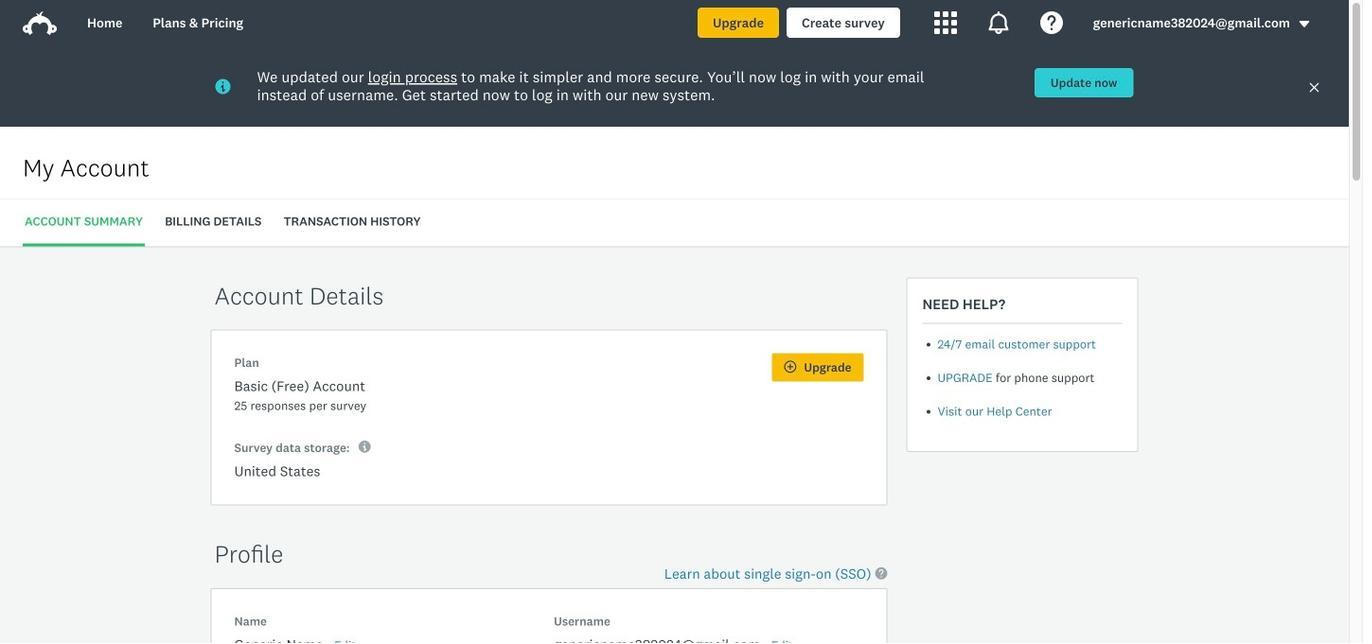 Task type: locate. For each thing, give the bounding box(es) containing it.
x image
[[1308, 81, 1321, 94]]

1 horizontal spatial products icon image
[[987, 11, 1010, 34]]

products icon image
[[934, 11, 957, 34], [987, 11, 1010, 34]]

0 horizontal spatial products icon image
[[934, 11, 957, 34]]



Task type: describe. For each thing, give the bounding box(es) containing it.
surveymonkey logo image
[[23, 11, 57, 35]]

help icon image
[[1040, 11, 1063, 34]]

1 products icon image from the left
[[934, 11, 957, 34]]

dropdown arrow image
[[1298, 17, 1311, 31]]

2 products icon image from the left
[[987, 11, 1010, 34]]



Task type: vqa. For each thing, say whether or not it's contained in the screenshot.
Help Icon
yes



